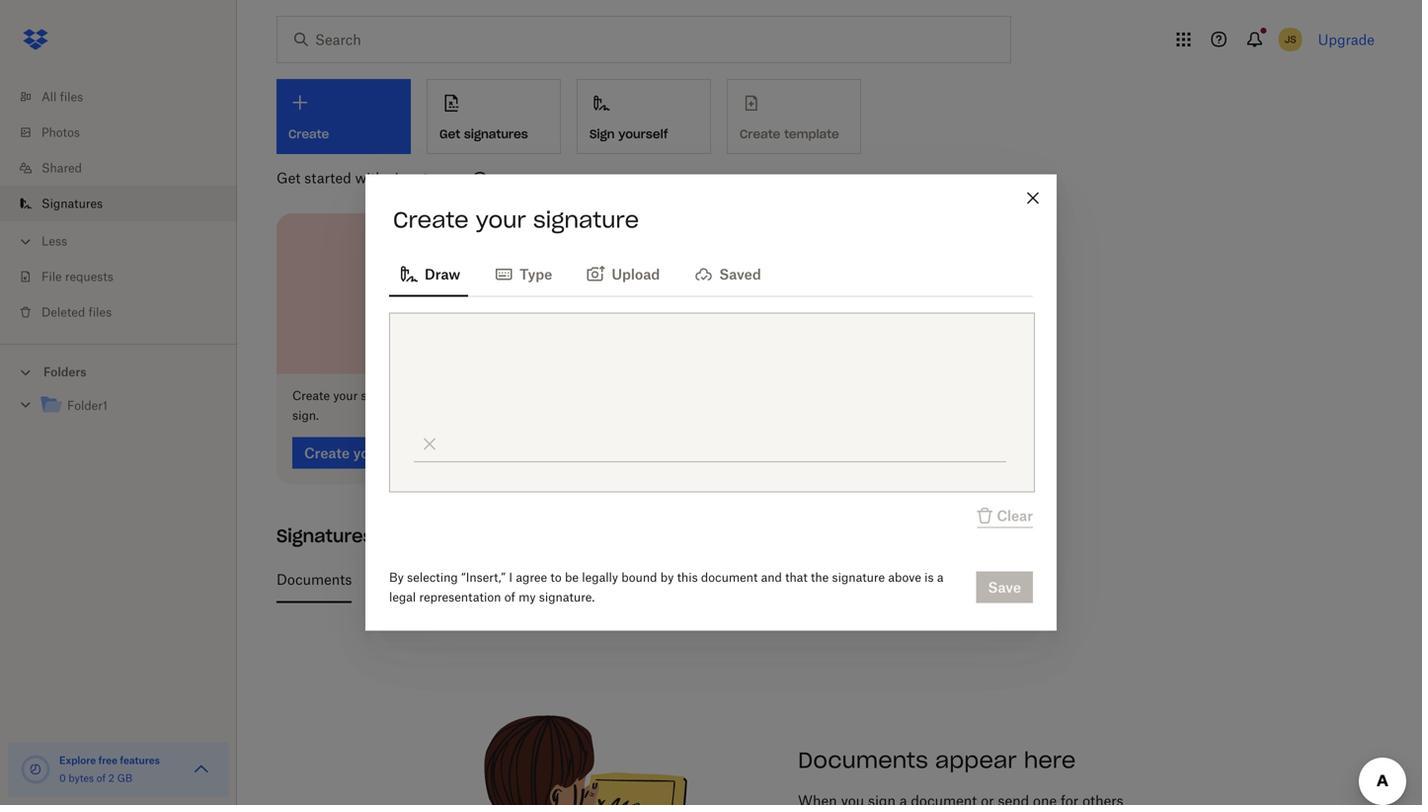 Task type: describe. For each thing, give the bounding box(es) containing it.
create your signature dialog
[[366, 174, 1057, 631]]

of inside explore free features 0 bytes of 2 gb
[[97, 772, 106, 785]]

file
[[41, 269, 62, 284]]

list containing all files
[[0, 67, 237, 344]]

folders
[[43, 365, 87, 379]]

a
[[938, 570, 944, 585]]

documents for documents
[[277, 571, 352, 588]]

1 vertical spatial signatures
[[277, 525, 374, 547]]

by
[[661, 570, 674, 585]]

your for create your signature so you're always ready to sign.
[[333, 388, 358, 403]]

sign yourself button
[[577, 79, 711, 154]]

by
[[389, 570, 404, 585]]

bytes
[[69, 772, 94, 785]]

you're
[[433, 388, 467, 403]]

quota usage element
[[20, 754, 51, 786]]

deleted files
[[41, 305, 112, 320]]

unlimited.
[[903, 571, 968, 588]]

type
[[520, 266, 553, 283]]

templates tab
[[368, 556, 436, 603]]

signing
[[777, 571, 828, 588]]

shared link
[[16, 150, 237, 186]]

representation
[[419, 590, 501, 605]]

less image
[[16, 232, 36, 251]]

signature inside 'create your signature so you're always ready to sign.'
[[361, 388, 414, 403]]

upgrade
[[1319, 31, 1375, 48]]

0 vertical spatial requests
[[65, 269, 113, 284]]

signature.
[[539, 590, 595, 605]]

1 horizontal spatial this
[[699, 571, 724, 588]]

explore free features 0 bytes of 2 gb
[[59, 754, 160, 785]]

above
[[889, 570, 922, 585]]

agree
[[516, 570, 548, 585]]

files for all files
[[60, 89, 83, 104]]

sign yourself
[[590, 126, 668, 142]]

gb
[[117, 772, 133, 785]]

upload
[[612, 266, 660, 283]]

templates
[[368, 571, 436, 588]]

features
[[120, 754, 160, 767]]

tab list inside create your signature dialog
[[389, 249, 1034, 297]]

by selecting "insert," i agree to be legally bound by this document and that the signature above is a legal representation of my signature.
[[389, 570, 944, 605]]

this inside by selecting "insert," i agree to be legally bound by this document and that the signature above is a legal representation of my signature.
[[677, 570, 698, 585]]

sign.
[[292, 408, 319, 423]]

folders button
[[0, 357, 237, 386]]

selecting
[[407, 570, 458, 585]]

create for create your signature
[[393, 206, 469, 234]]

so
[[417, 388, 430, 403]]

3 of 3 signature requests left this month. signing yourself is unlimited.
[[507, 571, 968, 588]]

dropbox image
[[16, 20, 55, 59]]

folder1
[[67, 398, 108, 413]]

appear
[[936, 747, 1017, 774]]

legally
[[582, 570, 619, 585]]

get signatures
[[440, 126, 528, 142]]

started
[[305, 169, 352, 186]]

my
[[519, 590, 536, 605]]

shared
[[41, 161, 82, 175]]

and
[[761, 570, 782, 585]]

saved
[[720, 266, 762, 283]]

get for get signatures
[[440, 126, 461, 142]]

signature up upload
[[533, 206, 639, 234]]

documents tab
[[277, 556, 352, 603]]

2
[[108, 772, 115, 785]]

less
[[41, 234, 67, 249]]

legal
[[389, 590, 416, 605]]

photos link
[[16, 115, 237, 150]]

create for create your signature so you're always ready to sign.
[[292, 388, 330, 403]]

ready
[[511, 388, 542, 403]]

deleted
[[41, 305, 85, 320]]

get for get started with signatures
[[277, 169, 301, 186]]

is inside by selecting "insert," i agree to be legally bound by this document and that the signature above is a legal representation of my signature.
[[925, 570, 934, 585]]

get signatures button
[[427, 79, 561, 154]]



Task type: locate. For each thing, give the bounding box(es) containing it.
1 3 from the left
[[507, 571, 516, 588]]

0 vertical spatial to
[[545, 388, 557, 403]]

this right by
[[677, 570, 698, 585]]

2 3 from the left
[[536, 571, 545, 588]]

create inside dialog
[[393, 206, 469, 234]]

signatures list item
[[0, 186, 237, 221]]

1 vertical spatial create
[[292, 388, 330, 403]]

your left so at the left of the page
[[333, 388, 358, 403]]

to inside by selecting "insert," i agree to be legally bound by this document and that the signature above is a legal representation of my signature.
[[551, 570, 562, 585]]

get
[[440, 126, 461, 142], [277, 169, 301, 186]]

get started with signatures
[[277, 169, 457, 186]]

0 vertical spatial documents
[[277, 571, 352, 588]]

your inside dialog
[[476, 206, 527, 234]]

documents appear here
[[798, 747, 1076, 774]]

signatures down shared
[[41, 196, 103, 211]]

1 horizontal spatial signatures
[[464, 126, 528, 142]]

0 vertical spatial files
[[60, 89, 83, 104]]

1 horizontal spatial create
[[393, 206, 469, 234]]

1 vertical spatial of
[[505, 590, 516, 605]]

upgrade link
[[1319, 31, 1375, 48]]

signatures up create your signature
[[464, 126, 528, 142]]

create inside 'create your signature so you're always ready to sign.'
[[292, 388, 330, 403]]

this
[[677, 570, 698, 585], [699, 571, 724, 588]]

file requests
[[41, 269, 113, 284]]

files for deleted files
[[88, 305, 112, 320]]

0 vertical spatial signatures
[[41, 196, 103, 211]]

be
[[565, 570, 579, 585]]

0 horizontal spatial is
[[888, 571, 899, 588]]

get inside button
[[440, 126, 461, 142]]

files right deleted
[[88, 305, 112, 320]]

to
[[545, 388, 557, 403], [551, 570, 562, 585]]

file requests link
[[16, 259, 237, 294]]

documents
[[277, 571, 352, 588], [798, 747, 929, 774]]

signature
[[533, 206, 639, 234], [361, 388, 414, 403], [832, 570, 885, 585], [549, 571, 610, 588]]

with
[[355, 169, 384, 186]]

of
[[520, 571, 532, 588], [505, 590, 516, 605], [97, 772, 106, 785]]

create your signature so you're always ready to sign.
[[292, 388, 557, 423]]

signatures right with
[[388, 169, 457, 186]]

signature right the
[[832, 570, 885, 585]]

0 horizontal spatial files
[[60, 89, 83, 104]]

0 horizontal spatial yourself
[[619, 126, 668, 142]]

0 vertical spatial signatures
[[464, 126, 528, 142]]

1 vertical spatial files
[[88, 305, 112, 320]]

signatures inside 'list item'
[[41, 196, 103, 211]]

explore
[[59, 754, 96, 767]]

folder1 link
[[40, 393, 221, 419]]

1 horizontal spatial files
[[88, 305, 112, 320]]

files
[[60, 89, 83, 104], [88, 305, 112, 320]]

0
[[59, 772, 66, 785]]

1 vertical spatial get
[[277, 169, 301, 186]]

0 horizontal spatial get
[[277, 169, 301, 186]]

create your signature
[[393, 206, 639, 234]]

yourself right sign
[[619, 126, 668, 142]]

that
[[786, 570, 808, 585]]

your inside 'create your signature so you're always ready to sign.'
[[333, 388, 358, 403]]

signature inside by selecting "insert," i agree to be legally bound by this document and that the signature above is a legal representation of my signature.
[[832, 570, 885, 585]]

to inside 'create your signature so you're always ready to sign.'
[[545, 388, 557, 403]]

your up "type"
[[476, 206, 527, 234]]

photos
[[41, 125, 80, 140]]

of inside 'tab list'
[[520, 571, 532, 588]]

"insert,"
[[461, 570, 506, 585]]

files right all
[[60, 89, 83, 104]]

of inside by selecting "insert," i agree to be legally bound by this document and that the signature above is a legal representation of my signature.
[[505, 590, 516, 605]]

signatures inside button
[[464, 126, 528, 142]]

requests right file on the left of the page
[[65, 269, 113, 284]]

list
[[0, 67, 237, 344]]

signature inside 'tab list'
[[549, 571, 610, 588]]

all
[[41, 89, 57, 104]]

0 horizontal spatial this
[[677, 570, 698, 585]]

your
[[476, 206, 527, 234], [333, 388, 358, 403]]

1 vertical spatial yourself
[[832, 571, 884, 588]]

create up draw
[[393, 206, 469, 234]]

signatures
[[464, 126, 528, 142], [388, 169, 457, 186]]

draw
[[425, 266, 461, 283]]

1 vertical spatial to
[[551, 570, 562, 585]]

left
[[674, 571, 696, 588]]

create
[[393, 206, 469, 234], [292, 388, 330, 403]]

is
[[925, 570, 934, 585], [888, 571, 899, 588]]

to left be
[[551, 570, 562, 585]]

0 horizontal spatial signatures
[[388, 169, 457, 186]]

get up get started with signatures
[[440, 126, 461, 142]]

of right i
[[520, 571, 532, 588]]

signatures link
[[16, 186, 237, 221]]

1 vertical spatial requests
[[614, 571, 670, 588]]

0 horizontal spatial 3
[[507, 571, 516, 588]]

is left a
[[925, 570, 934, 585]]

0 horizontal spatial of
[[97, 772, 106, 785]]

0 horizontal spatial signatures
[[41, 196, 103, 211]]

deleted files link
[[16, 294, 237, 330]]

yourself
[[619, 126, 668, 142], [832, 571, 884, 588]]

signatures up documents tab
[[277, 525, 374, 547]]

of left 2
[[97, 772, 106, 785]]

bound
[[622, 570, 658, 585]]

your for create your signature
[[476, 206, 527, 234]]

here
[[1024, 747, 1076, 774]]

tab list containing documents
[[277, 556, 1368, 603]]

3
[[507, 571, 516, 588], [536, 571, 545, 588]]

1 vertical spatial signatures
[[388, 169, 457, 186]]

requests
[[65, 269, 113, 284], [614, 571, 670, 588]]

is left unlimited.
[[888, 571, 899, 588]]

0 vertical spatial tab list
[[389, 249, 1034, 297]]

0 horizontal spatial requests
[[65, 269, 113, 284]]

signature up signature.
[[549, 571, 610, 588]]

0 horizontal spatial documents
[[277, 571, 352, 588]]

1 horizontal spatial signatures
[[277, 525, 374, 547]]

tab list containing draw
[[389, 249, 1034, 297]]

sign
[[590, 126, 615, 142]]

all files link
[[16, 79, 237, 115]]

signature left so at the left of the page
[[361, 388, 414, 403]]

1 horizontal spatial requests
[[614, 571, 670, 588]]

signatures
[[41, 196, 103, 211], [277, 525, 374, 547]]

1 horizontal spatial is
[[925, 570, 934, 585]]

of left my
[[505, 590, 516, 605]]

1 horizontal spatial 3
[[536, 571, 545, 588]]

0 vertical spatial create
[[393, 206, 469, 234]]

1 vertical spatial tab list
[[277, 556, 1368, 603]]

2 horizontal spatial of
[[520, 571, 532, 588]]

0 vertical spatial of
[[520, 571, 532, 588]]

0 vertical spatial your
[[476, 206, 527, 234]]

all files
[[41, 89, 83, 104]]

tab list
[[389, 249, 1034, 297], [277, 556, 1368, 603]]

this right 'left'
[[699, 571, 724, 588]]

0 vertical spatial yourself
[[619, 126, 668, 142]]

3 right i
[[536, 571, 545, 588]]

1 horizontal spatial get
[[440, 126, 461, 142]]

yourself right the
[[832, 571, 884, 588]]

0 vertical spatial get
[[440, 126, 461, 142]]

3 left agree
[[507, 571, 516, 588]]

0 horizontal spatial your
[[333, 388, 358, 403]]

free
[[98, 754, 118, 767]]

month.
[[727, 571, 773, 588]]

create up sign.
[[292, 388, 330, 403]]

yourself inside "button"
[[619, 126, 668, 142]]

to right ready
[[545, 388, 557, 403]]

document
[[701, 570, 758, 585]]

documents for documents appear here
[[798, 747, 929, 774]]

2 vertical spatial of
[[97, 772, 106, 785]]

the
[[811, 570, 829, 585]]

i
[[509, 570, 513, 585]]

1 horizontal spatial yourself
[[832, 571, 884, 588]]

always
[[470, 388, 508, 403]]

1 horizontal spatial documents
[[798, 747, 929, 774]]

requests left 'left'
[[614, 571, 670, 588]]

1 horizontal spatial your
[[476, 206, 527, 234]]

1 vertical spatial documents
[[798, 747, 929, 774]]

1 horizontal spatial of
[[505, 590, 516, 605]]

0 horizontal spatial create
[[292, 388, 330, 403]]

1 vertical spatial your
[[333, 388, 358, 403]]

get left started in the left top of the page
[[277, 169, 301, 186]]



Task type: vqa. For each thing, say whether or not it's contained in the screenshot.
the on the bottom
yes



